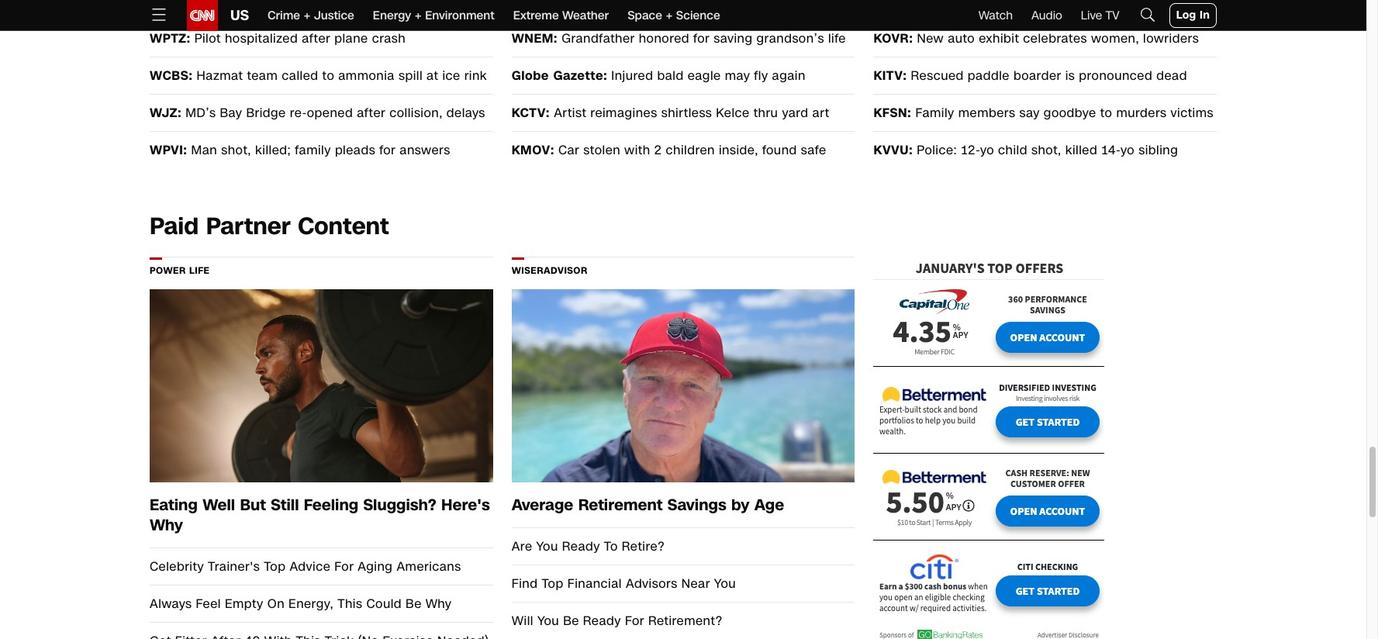 Task type: describe. For each thing, give the bounding box(es) containing it.
+ for space
[[666, 8, 673, 23]]

exhibit
[[979, 29, 1020, 47]]

power
[[150, 264, 186, 277]]

rink
[[464, 66, 487, 84]]

crime
[[268, 8, 300, 23]]

0 vertical spatial to
[[322, 66, 335, 84]]

environment
[[425, 8, 495, 23]]

safe
[[801, 141, 827, 159]]

aging
[[358, 557, 393, 575]]

feeling
[[304, 494, 359, 516]]

answers
[[400, 141, 450, 159]]

to
[[604, 537, 618, 555]]

+ for crime
[[304, 8, 311, 23]]

wcbs
[[150, 66, 189, 84]]

globe
[[512, 66, 549, 84]]

log in link
[[1170, 3, 1217, 28]]

tv
[[1106, 8, 1120, 23]]

1 horizontal spatial top
[[542, 574, 564, 592]]

for for advice
[[335, 557, 354, 575]]

dead
[[1157, 66, 1188, 84]]

gazette
[[554, 66, 604, 84]]

spill
[[399, 66, 423, 84]]

md's
[[186, 104, 216, 121]]

in
[[1200, 8, 1210, 22]]

you for will you be ready for retirement?
[[538, 612, 560, 630]]

are
[[512, 537, 533, 555]]

search icon image
[[1139, 5, 1157, 24]]

pilot
[[195, 29, 221, 47]]

hazmat
[[197, 66, 243, 84]]

energy + environment link
[[373, 0, 495, 31]]

1 shot, from the left
[[221, 141, 251, 159]]

empty
[[225, 595, 264, 613]]

opened
[[307, 104, 353, 121]]

average retirement savings by age image
[[512, 289, 855, 482]]

1 vertical spatial ready
[[583, 612, 621, 630]]

paddle
[[968, 66, 1010, 84]]

will you be ready for retirement? link
[[512, 612, 855, 630]]

fly
[[754, 66, 768, 84]]

content
[[298, 210, 389, 242]]

1 horizontal spatial be
[[563, 612, 579, 630]]

are you ready to retire?
[[512, 537, 665, 555]]

here's
[[441, 494, 490, 516]]

team
[[247, 66, 278, 84]]

americans
[[397, 557, 461, 575]]

murders
[[1117, 104, 1167, 121]]

audio link
[[1032, 8, 1063, 23]]

watch link
[[979, 8, 1013, 23]]

are you ready to retire? link
[[512, 537, 855, 555]]

+ for energy
[[415, 8, 422, 23]]

1 horizontal spatial for
[[694, 29, 710, 47]]

could
[[367, 595, 402, 613]]

say
[[1020, 104, 1040, 121]]

crime + justice link
[[268, 0, 354, 31]]

always
[[150, 595, 192, 613]]

average retirement savings by age link
[[512, 289, 855, 516]]

paid partner content
[[150, 210, 389, 242]]

wnem
[[512, 29, 554, 47]]

members
[[959, 104, 1016, 121]]

inside,
[[719, 141, 759, 159]]

average
[[512, 494, 574, 516]]

live tv
[[1081, 8, 1120, 23]]

police: 12-yo child shot, killed 14-yo sibling
[[917, 141, 1179, 159]]

is
[[1066, 66, 1075, 84]]

hazmat team called to ammonia spill at ice rink
[[197, 66, 487, 84]]

near
[[682, 574, 710, 592]]

md's bay bridge re-opened after collision, delays
[[186, 104, 486, 121]]

wjz
[[150, 104, 178, 121]]

watch
[[979, 8, 1013, 23]]

children
[[666, 141, 715, 159]]

average retirement savings by age
[[512, 494, 784, 516]]

0 vertical spatial ready
[[562, 537, 600, 555]]

2 shot, from the left
[[1032, 141, 1062, 159]]

find top financial advisors near you
[[512, 574, 736, 592]]

paid
[[150, 210, 199, 242]]

log
[[1177, 8, 1197, 22]]

collision,
[[390, 104, 443, 121]]

1 vertical spatial for
[[379, 141, 396, 159]]

family
[[916, 104, 955, 121]]

0 horizontal spatial top
[[264, 557, 286, 575]]

goodbye
[[1044, 104, 1097, 121]]

0 vertical spatial after
[[302, 29, 331, 47]]

savings
[[668, 494, 727, 516]]

lowriders
[[1144, 29, 1199, 47]]

celebrity
[[150, 557, 204, 575]]

weather
[[563, 8, 609, 23]]

kelce
[[716, 104, 750, 121]]

ammonia
[[338, 66, 395, 84]]

us link
[[218, 0, 249, 31]]

energy
[[373, 8, 411, 23]]

shirtless
[[662, 104, 712, 121]]

wptz
[[150, 29, 187, 47]]



Task type: locate. For each thing, give the bounding box(es) containing it.
feel
[[196, 595, 221, 613]]

celebrity trainer's top advice for aging americans link
[[150, 557, 493, 575]]

0 horizontal spatial to
[[322, 66, 335, 84]]

artist reimagines shirtless kelce thru yard art
[[554, 104, 830, 121]]

0 horizontal spatial for
[[335, 557, 354, 575]]

to right 'called'
[[322, 66, 335, 84]]

0 vertical spatial for
[[694, 29, 710, 47]]

for left aging
[[335, 557, 354, 575]]

2 vertical spatial you
[[538, 612, 560, 630]]

for
[[335, 557, 354, 575], [625, 612, 645, 630]]

0 vertical spatial why
[[150, 514, 183, 536]]

thru
[[754, 104, 778, 121]]

2 yo from the left
[[1121, 141, 1135, 159]]

1 vertical spatial why
[[426, 595, 452, 613]]

be down financial
[[563, 612, 579, 630]]

0 horizontal spatial be
[[406, 595, 422, 613]]

0 horizontal spatial yo
[[981, 141, 995, 159]]

celebrity trainer's top advice for aging americans
[[150, 557, 461, 575]]

car
[[559, 141, 580, 159]]

1 vertical spatial for
[[625, 612, 645, 630]]

killed;
[[255, 141, 291, 159]]

+ right energy
[[415, 8, 422, 23]]

new auto exhibit celebrates women, lowriders
[[917, 29, 1199, 47]]

why inside eating well but still feeling sluggish? here's why
[[150, 514, 183, 536]]

1 horizontal spatial shot,
[[1032, 141, 1062, 159]]

called
[[282, 66, 318, 84]]

for right pleads in the top of the page
[[379, 141, 396, 159]]

may
[[725, 66, 750, 84]]

why up celebrity
[[150, 514, 183, 536]]

open menu icon image
[[150, 5, 168, 24]]

shot, right man at the top
[[221, 141, 251, 159]]

retire?
[[622, 537, 665, 555]]

you right are
[[536, 537, 558, 555]]

eating well but still feeling sluggish? here's why image
[[150, 289, 493, 482]]

still
[[271, 494, 299, 516]]

police:
[[917, 141, 958, 159]]

12-
[[961, 141, 981, 159]]

eagle
[[688, 66, 721, 84]]

2 + from the left
[[415, 8, 422, 23]]

but
[[240, 494, 266, 516]]

women,
[[1092, 29, 1140, 47]]

+
[[304, 8, 311, 23], [415, 8, 422, 23], [666, 8, 673, 23]]

sibling
[[1139, 141, 1179, 159]]

0 horizontal spatial for
[[379, 141, 396, 159]]

family
[[295, 141, 331, 159]]

pleads
[[335, 141, 376, 159]]

plane
[[335, 29, 368, 47]]

1 horizontal spatial yo
[[1121, 141, 1135, 159]]

space + science
[[628, 8, 720, 23]]

rescued paddle boarder is pronounced dead
[[911, 66, 1188, 84]]

energy,
[[289, 595, 334, 613]]

for
[[694, 29, 710, 47], [379, 141, 396, 159]]

ready down financial
[[583, 612, 621, 630]]

injured
[[612, 66, 654, 84]]

this
[[338, 595, 363, 613]]

you for are you ready to retire?
[[536, 537, 558, 555]]

artist
[[554, 104, 587, 121]]

0 horizontal spatial after
[[302, 29, 331, 47]]

0 horizontal spatial +
[[304, 8, 311, 23]]

globe gazette
[[512, 66, 604, 84]]

partner
[[206, 210, 290, 242]]

shot,
[[221, 141, 251, 159], [1032, 141, 1062, 159]]

always feel empty on energy, this could be why
[[150, 595, 452, 613]]

1 horizontal spatial why
[[426, 595, 452, 613]]

you right near on the bottom of the page
[[714, 574, 736, 592]]

0 vertical spatial for
[[335, 557, 354, 575]]

1 + from the left
[[304, 8, 311, 23]]

again
[[772, 66, 806, 84]]

1 horizontal spatial after
[[357, 104, 386, 121]]

celebrates
[[1024, 29, 1088, 47]]

injured bald eagle may fly again
[[612, 66, 806, 84]]

yard
[[782, 104, 809, 121]]

for down science
[[694, 29, 710, 47]]

+ right crime
[[304, 8, 311, 23]]

0 horizontal spatial why
[[150, 514, 183, 536]]

well
[[203, 494, 235, 516]]

kovr
[[874, 29, 909, 47]]

retirement?
[[649, 612, 723, 630]]

advice
[[290, 557, 331, 575]]

why
[[150, 514, 183, 536], [426, 595, 452, 613]]

crime + justice
[[268, 8, 354, 23]]

kvvu
[[874, 141, 909, 159]]

to
[[322, 66, 335, 84], [1101, 104, 1113, 121]]

for down find top financial advisors near you
[[625, 612, 645, 630]]

1 vertical spatial to
[[1101, 104, 1113, 121]]

1 horizontal spatial +
[[415, 8, 422, 23]]

grandson's
[[757, 29, 825, 47]]

top left advice
[[264, 557, 286, 575]]

found
[[763, 141, 797, 159]]

life
[[189, 264, 210, 277]]

for for ready
[[625, 612, 645, 630]]

grandfather honored for saving grandson's life
[[562, 29, 846, 47]]

kctv
[[512, 104, 546, 121]]

0 vertical spatial you
[[536, 537, 558, 555]]

after down crime + justice
[[302, 29, 331, 47]]

power life
[[150, 264, 210, 277]]

space
[[628, 8, 662, 23]]

us
[[230, 5, 249, 26]]

ready left to
[[562, 537, 600, 555]]

eating well but still feeling sluggish? here's why link
[[150, 289, 493, 536]]

yo
[[981, 141, 995, 159], [1121, 141, 1135, 159]]

on
[[267, 595, 285, 613]]

always feel empty on energy, this could be why link
[[150, 595, 493, 613]]

1 vertical spatial after
[[357, 104, 386, 121]]

1 vertical spatial you
[[714, 574, 736, 592]]

yo left child on the right of the page
[[981, 141, 995, 159]]

justice
[[314, 8, 354, 23]]

after down ammonia
[[357, 104, 386, 121]]

be right "could"
[[406, 595, 422, 613]]

2 horizontal spatial +
[[666, 8, 673, 23]]

you right will
[[538, 612, 560, 630]]

top right find
[[542, 574, 564, 592]]

rescued
[[911, 66, 964, 84]]

1 yo from the left
[[981, 141, 995, 159]]

yo left "sibling"
[[1121, 141, 1135, 159]]

why down americans
[[426, 595, 452, 613]]

top
[[264, 557, 286, 575], [542, 574, 564, 592]]

+ up honored
[[666, 8, 673, 23]]

life
[[829, 29, 846, 47]]

3 + from the left
[[666, 8, 673, 23]]

extreme weather link
[[513, 0, 609, 31]]

new
[[917, 29, 944, 47]]

0 horizontal spatial shot,
[[221, 141, 251, 159]]

delays
[[447, 104, 486, 121]]

to left the murders
[[1101, 104, 1113, 121]]

1 horizontal spatial to
[[1101, 104, 1113, 121]]

kfsn
[[874, 104, 908, 121]]

shot, right child on the right of the page
[[1032, 141, 1062, 159]]

age
[[755, 494, 784, 516]]

you
[[536, 537, 558, 555], [714, 574, 736, 592], [538, 612, 560, 630]]

1 horizontal spatial for
[[625, 612, 645, 630]]

kmov
[[512, 141, 551, 159]]

with
[[625, 141, 651, 159]]

crash
[[372, 29, 406, 47]]

+ inside 'link'
[[415, 8, 422, 23]]

financial
[[568, 574, 622, 592]]



Task type: vqa. For each thing, say whether or not it's contained in the screenshot.
benefit at the left of the page
no



